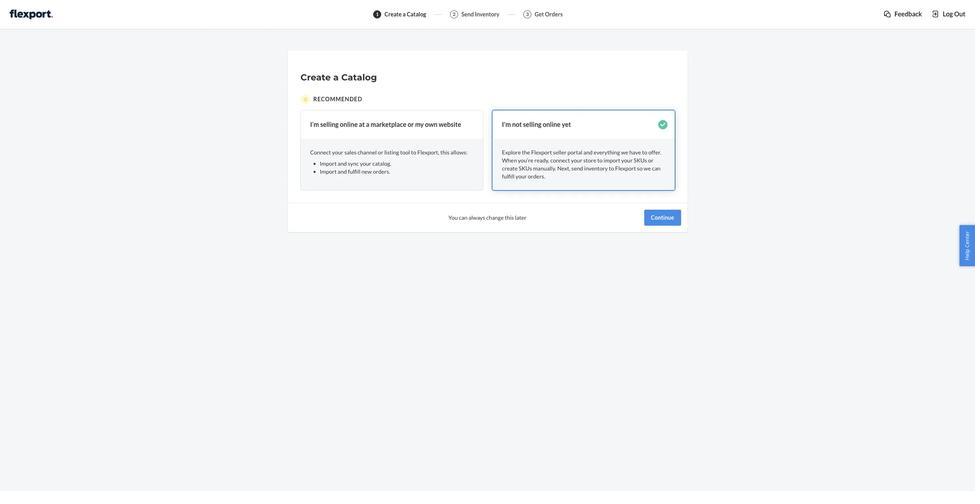Task type: describe. For each thing, give the bounding box(es) containing it.
check image
[[658, 120, 667, 129]]

continue link
[[644, 210, 681, 226]]

to right tool
[[411, 149, 416, 156]]

0 horizontal spatial flexport
[[531, 149, 552, 156]]

own
[[425, 121, 438, 128]]

you
[[449, 214, 458, 221]]

explore the flexport seller portal and everything we have to offer. when you're ready, connect your store to import your skus or create skus manually. next, send inventory to flexport so we can fulfill your orders.
[[502, 149, 661, 180]]

1 online from the left
[[340, 121, 358, 128]]

help center
[[964, 231, 971, 260]]

0 vertical spatial or
[[408, 121, 414, 128]]

import and sync your catalog. import and fulfill new orders.
[[320, 160, 391, 175]]

2 vertical spatial and
[[338, 168, 347, 175]]

1 vertical spatial this
[[505, 214, 514, 221]]

your down create
[[516, 173, 527, 180]]

i'm
[[310, 121, 319, 128]]

my
[[415, 121, 424, 128]]

create
[[502, 165, 518, 172]]

listing
[[384, 149, 399, 156]]

0 horizontal spatial or
[[378, 149, 383, 156]]

feedback
[[895, 10, 922, 18]]

1 horizontal spatial create a catalog
[[385, 11, 426, 18]]

fulfill inside explore the flexport seller portal and everything we have to offer. when you're ready, connect your store to import your skus or create skus manually. next, send inventory to flexport so we can fulfill your orders.
[[502, 173, 515, 180]]

website
[[439, 121, 461, 128]]

3
[[526, 11, 529, 17]]

orders. inside explore the flexport seller portal and everything we have to offer. when you're ready, connect your store to import your skus or create skus manually. next, send inventory to flexport so we can fulfill your orders.
[[528, 173, 545, 180]]

0 vertical spatial this
[[440, 149, 450, 156]]

i'm not selling online yet
[[502, 121, 571, 128]]

always
[[469, 214, 485, 221]]

or inside explore the flexport seller portal and everything we have to offer. when you're ready, connect your store to import your skus or create skus manually. next, send inventory to flexport so we can fulfill your orders.
[[648, 157, 654, 164]]

center
[[964, 231, 971, 248]]

out
[[954, 10, 966, 18]]

1 horizontal spatial catalog
[[407, 11, 426, 18]]

2 online from the left
[[543, 121, 561, 128]]

fulfill inside import and sync your catalog. import and fulfill new orders.
[[348, 168, 360, 175]]

at
[[359, 121, 365, 128]]

channel
[[358, 149, 377, 156]]

get
[[535, 11, 544, 18]]

0 horizontal spatial catalog
[[341, 72, 377, 83]]

to down import
[[609, 165, 614, 172]]

log out
[[943, 10, 966, 18]]

next,
[[557, 165, 571, 172]]

connect your sales channel or listing tool to flexport, this allows:
[[310, 149, 468, 156]]

you're
[[518, 157, 533, 164]]

log
[[943, 10, 953, 18]]

the
[[522, 149, 530, 156]]

you can always change this later
[[449, 214, 527, 221]]

i'm selling online at a marketplace or my own website
[[310, 121, 461, 128]]

have
[[630, 149, 641, 156]]

continue button
[[644, 210, 681, 226]]

tool
[[400, 149, 410, 156]]

connect
[[550, 157, 570, 164]]

offer.
[[649, 149, 661, 156]]

help
[[964, 249, 971, 260]]

1 horizontal spatial skus
[[634, 157, 647, 164]]

0 vertical spatial a
[[403, 11, 406, 18]]

1 selling from the left
[[320, 121, 339, 128]]

2 import from the top
[[320, 168, 337, 175]]

recommended
[[313, 96, 362, 103]]

your down have
[[621, 157, 633, 164]]

get orders
[[535, 11, 563, 18]]

send
[[572, 165, 583, 172]]



Task type: vqa. For each thing, say whether or not it's contained in the screenshot.
Add for Add Integration
no



Task type: locate. For each thing, give the bounding box(es) containing it.
and down the sales
[[338, 168, 347, 175]]

help center button
[[960, 225, 975, 266]]

ready,
[[535, 157, 549, 164]]

0 horizontal spatial create a catalog
[[301, 72, 377, 83]]

or left listing
[[378, 149, 383, 156]]

1 horizontal spatial create
[[385, 11, 402, 18]]

fulfill down create
[[502, 173, 515, 180]]

flexport logo image
[[10, 10, 53, 19]]

or down offer.
[[648, 157, 654, 164]]

new
[[362, 168, 372, 175]]

1 vertical spatial create
[[301, 72, 331, 83]]

later
[[515, 214, 527, 221]]

selling right i'm
[[320, 121, 339, 128]]

or left my
[[408, 121, 414, 128]]

import
[[320, 160, 337, 167], [320, 168, 337, 175]]

inventory
[[475, 11, 500, 18]]

so
[[637, 165, 643, 172]]

can
[[652, 165, 661, 172], [459, 214, 468, 221]]

skus
[[634, 157, 647, 164], [519, 165, 532, 172]]

0 vertical spatial can
[[652, 165, 661, 172]]

connect
[[310, 149, 331, 156]]

your up send
[[571, 157, 582, 164]]

or
[[408, 121, 414, 128], [378, 149, 383, 156], [648, 157, 654, 164]]

0 horizontal spatial online
[[340, 121, 358, 128]]

1 horizontal spatial fulfill
[[502, 173, 515, 180]]

1 vertical spatial catalog
[[341, 72, 377, 83]]

create right 1
[[385, 11, 402, 18]]

1 import from the top
[[320, 160, 337, 167]]

orders.
[[373, 168, 390, 175], [528, 173, 545, 180]]

when
[[502, 157, 517, 164]]

fulfill
[[348, 168, 360, 175], [502, 173, 515, 180]]

1 horizontal spatial online
[[543, 121, 561, 128]]

we
[[621, 149, 628, 156], [644, 165, 651, 172]]

your inside import and sync your catalog. import and fulfill new orders.
[[360, 160, 371, 167]]

0 vertical spatial import
[[320, 160, 337, 167]]

online
[[340, 121, 358, 128], [543, 121, 561, 128]]

0 horizontal spatial a
[[333, 72, 339, 83]]

a
[[403, 11, 406, 18], [333, 72, 339, 83], [366, 121, 369, 128]]

0 vertical spatial skus
[[634, 157, 647, 164]]

1 vertical spatial skus
[[519, 165, 532, 172]]

2 vertical spatial or
[[648, 157, 654, 164]]

change
[[486, 214, 504, 221]]

skus down you're
[[519, 165, 532, 172]]

0 vertical spatial we
[[621, 149, 628, 156]]

portal
[[568, 149, 583, 156]]

2
[[453, 11, 456, 17]]

explore
[[502, 149, 521, 156]]

seller
[[553, 149, 567, 156]]

0 horizontal spatial selling
[[320, 121, 339, 128]]

1 horizontal spatial or
[[408, 121, 414, 128]]

1 horizontal spatial a
[[366, 121, 369, 128]]

2 horizontal spatial or
[[648, 157, 654, 164]]

catalog left 2
[[407, 11, 426, 18]]

1 vertical spatial we
[[644, 165, 651, 172]]

inventory
[[584, 165, 608, 172]]

a up recommended
[[333, 72, 339, 83]]

flexport left so
[[615, 165, 636, 172]]

orders. inside import and sync your catalog. import and fulfill new orders.
[[373, 168, 390, 175]]

0 vertical spatial create
[[385, 11, 402, 18]]

1 horizontal spatial orders.
[[528, 173, 545, 180]]

selling
[[320, 121, 339, 128], [523, 121, 542, 128]]

we right so
[[644, 165, 651, 172]]

skus up so
[[634, 157, 647, 164]]

flexport up ready,
[[531, 149, 552, 156]]

not
[[512, 121, 522, 128]]

1 vertical spatial flexport
[[615, 165, 636, 172]]

and up 'store'
[[584, 149, 593, 156]]

catalog up recommended
[[341, 72, 377, 83]]

create up recommended
[[301, 72, 331, 83]]

flexport
[[531, 149, 552, 156], [615, 165, 636, 172]]

feedback link
[[884, 10, 922, 19]]

and
[[584, 149, 593, 156], [338, 160, 347, 167], [338, 168, 347, 175]]

online left yet
[[543, 121, 561, 128]]

send inventory
[[462, 11, 500, 18]]

allows:
[[451, 149, 468, 156]]

0 vertical spatial create a catalog
[[385, 11, 426, 18]]

create
[[385, 11, 402, 18], [301, 72, 331, 83]]

create a catalog right 1
[[385, 11, 426, 18]]

flexport,
[[417, 149, 439, 156]]

everything
[[594, 149, 620, 156]]

this
[[440, 149, 450, 156], [505, 214, 514, 221]]

a right 1
[[403, 11, 406, 18]]

can inside explore the flexport seller portal and everything we have to offer. when you're ready, connect your store to import your skus or create skus manually. next, send inventory to flexport so we can fulfill your orders.
[[652, 165, 661, 172]]

sync
[[348, 160, 359, 167]]

your up new
[[360, 160, 371, 167]]

to
[[411, 149, 416, 156], [642, 149, 647, 156], [597, 157, 603, 164], [609, 165, 614, 172]]

marketplace
[[371, 121, 406, 128]]

0 horizontal spatial fulfill
[[348, 168, 360, 175]]

1 vertical spatial import
[[320, 168, 337, 175]]

orders
[[545, 11, 563, 18]]

fulfill down "sync"
[[348, 168, 360, 175]]

0 vertical spatial and
[[584, 149, 593, 156]]

import
[[604, 157, 620, 164]]

yet
[[562, 121, 571, 128]]

2 selling from the left
[[523, 121, 542, 128]]

catalog.
[[372, 160, 391, 167]]

create a catalog up recommended
[[301, 72, 377, 83]]

1 horizontal spatial this
[[505, 214, 514, 221]]

0 horizontal spatial we
[[621, 149, 628, 156]]

0 horizontal spatial orders.
[[373, 168, 390, 175]]

sales
[[345, 149, 357, 156]]

i'm
[[502, 121, 511, 128]]

1 horizontal spatial flexport
[[615, 165, 636, 172]]

orders. down manually.
[[528, 173, 545, 180]]

manually.
[[533, 165, 556, 172]]

a right at
[[366, 121, 369, 128]]

1 vertical spatial a
[[333, 72, 339, 83]]

send
[[462, 11, 474, 18]]

0 horizontal spatial this
[[440, 149, 450, 156]]

continue
[[651, 214, 674, 221]]

2 horizontal spatial a
[[403, 11, 406, 18]]

0 horizontal spatial skus
[[519, 165, 532, 172]]

1 vertical spatial and
[[338, 160, 347, 167]]

catalog
[[407, 11, 426, 18], [341, 72, 377, 83]]

orders. down catalog.
[[373, 168, 390, 175]]

0 horizontal spatial create
[[301, 72, 331, 83]]

2 vertical spatial a
[[366, 121, 369, 128]]

0 horizontal spatial can
[[459, 214, 468, 221]]

and left "sync"
[[338, 160, 347, 167]]

this left allows:
[[440, 149, 450, 156]]

your
[[332, 149, 343, 156], [571, 157, 582, 164], [621, 157, 633, 164], [360, 160, 371, 167], [516, 173, 527, 180]]

1 vertical spatial or
[[378, 149, 383, 156]]

selling right not
[[523, 121, 542, 128]]

to up inventory
[[597, 157, 603, 164]]

1 vertical spatial can
[[459, 214, 468, 221]]

0 vertical spatial flexport
[[531, 149, 552, 156]]

1
[[376, 11, 379, 17]]

your left the sales
[[332, 149, 343, 156]]

1 horizontal spatial we
[[644, 165, 651, 172]]

to right have
[[642, 149, 647, 156]]

store
[[584, 157, 596, 164]]

online left at
[[340, 121, 358, 128]]

1 horizontal spatial selling
[[523, 121, 542, 128]]

0 vertical spatial catalog
[[407, 11, 426, 18]]

can right you
[[459, 214, 468, 221]]

log out button
[[932, 10, 966, 19]]

can down offer.
[[652, 165, 661, 172]]

we left have
[[621, 149, 628, 156]]

1 horizontal spatial can
[[652, 165, 661, 172]]

1 vertical spatial create a catalog
[[301, 72, 377, 83]]

this left later
[[505, 214, 514, 221]]

and inside explore the flexport seller portal and everything we have to offer. when you're ready, connect your store to import your skus or create skus manually. next, send inventory to flexport so we can fulfill your orders.
[[584, 149, 593, 156]]

create a catalog
[[385, 11, 426, 18], [301, 72, 377, 83]]



